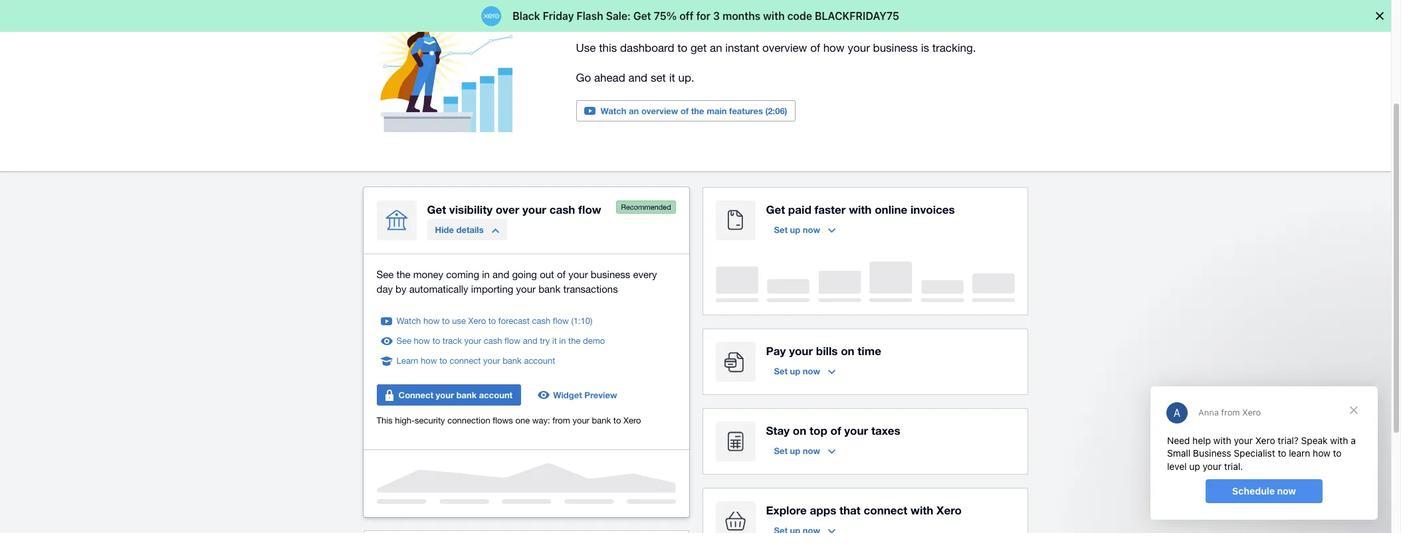 Task type: locate. For each thing, give the bounding box(es) containing it.
1 vertical spatial account
[[479, 390, 513, 401]]

watch down ahead
[[601, 106, 627, 116]]

in right "try"
[[559, 336, 566, 346]]

watch down the by
[[397, 317, 421, 326]]

with
[[849, 203, 872, 217], [911, 504, 934, 518]]

1 vertical spatial now
[[803, 366, 821, 377]]

get right 'let's'
[[667, 6, 688, 23]]

up for stay
[[790, 446, 801, 457]]

0 horizontal spatial business
[[591, 269, 631, 281]]

the up the by
[[397, 269, 411, 281]]

2 horizontal spatial and
[[629, 71, 648, 84]]

0 horizontal spatial with
[[849, 203, 872, 217]]

up down stay on top of your taxes on the right
[[790, 446, 801, 457]]

see how to track your cash flow and try it in the demo link
[[397, 335, 605, 348]]

0 horizontal spatial account
[[479, 390, 513, 401]]

instant
[[726, 41, 760, 55]]

flow down forecast
[[505, 336, 521, 346]]

set up now down stay
[[774, 446, 821, 457]]

the inside see the money coming in and going out of your business every day by automatically importing your bank transactions
[[397, 269, 411, 281]]

connect
[[450, 356, 481, 366], [864, 504, 908, 518]]

1 vertical spatial with
[[911, 504, 934, 518]]

account down "try"
[[524, 356, 555, 366]]

widget preview button
[[532, 385, 625, 406]]

1 vertical spatial in
[[559, 336, 566, 346]]

bank down out
[[539, 284, 561, 295]]

0 horizontal spatial watch
[[397, 317, 421, 326]]

0 vertical spatial overview
[[763, 41, 808, 55]]

bills icon image
[[716, 342, 756, 382]]

faster
[[815, 203, 846, 217]]

bills
[[816, 344, 838, 358]]

0 horizontal spatial in
[[482, 269, 490, 281]]

on left top
[[793, 424, 807, 438]]

0 vertical spatial the
[[691, 106, 705, 116]]

flow
[[579, 203, 602, 217], [553, 317, 569, 326], [505, 336, 521, 346]]

0 horizontal spatial and
[[493, 269, 510, 281]]

demo
[[583, 336, 605, 346]]

set up now button
[[766, 219, 844, 241], [766, 361, 844, 382], [766, 441, 844, 462]]

1 horizontal spatial on
[[841, 344, 855, 358]]

cash up "try"
[[532, 317, 551, 326]]

learn how to connect your bank account
[[397, 356, 555, 366]]

bank up connection
[[457, 390, 477, 401]]

details
[[456, 225, 484, 235]]

1 vertical spatial an
[[629, 106, 639, 116]]

2 vertical spatial and
[[523, 336, 538, 346]]

3 set up now from the top
[[774, 446, 821, 457]]

up.
[[679, 71, 695, 84]]

explore apps that connect with xero
[[766, 504, 962, 518]]

1 vertical spatial overview
[[642, 106, 678, 116]]

it left up.
[[669, 71, 675, 84]]

flow left recommended icon
[[579, 203, 602, 217]]

up
[[717, 6, 733, 23], [790, 225, 801, 235], [790, 366, 801, 377], [790, 446, 801, 457]]

1 horizontal spatial account
[[524, 356, 555, 366]]

0 vertical spatial now
[[803, 225, 821, 235]]

2 get from the left
[[766, 203, 785, 217]]

0 horizontal spatial get
[[667, 6, 688, 23]]

0 vertical spatial see
[[377, 269, 394, 281]]

your right connect
[[436, 390, 454, 401]]

your left the taxes
[[845, 424, 869, 438]]

0 vertical spatial in
[[482, 269, 490, 281]]

set for pay
[[774, 366, 788, 377]]

1 vertical spatial flow
[[553, 317, 569, 326]]

taxes icon image
[[716, 422, 756, 462]]

get
[[427, 203, 446, 217], [766, 203, 785, 217]]

the
[[691, 106, 705, 116], [397, 269, 411, 281], [569, 336, 581, 346]]

1 vertical spatial see
[[397, 336, 412, 346]]

0 horizontal spatial an
[[629, 106, 639, 116]]

2 set up now button from the top
[[766, 361, 844, 382]]

0 horizontal spatial the
[[397, 269, 411, 281]]

2 set up now from the top
[[774, 366, 821, 377]]

overview down go ahead and set it up.
[[642, 106, 678, 116]]

connect your bank account
[[399, 390, 513, 401]]

1 horizontal spatial and
[[523, 336, 538, 346]]

1 horizontal spatial get
[[766, 203, 785, 217]]

business left the is
[[873, 41, 918, 55]]

business up transactions
[[591, 269, 631, 281]]

now down pay your bills on time
[[803, 366, 821, 377]]

1 horizontal spatial set
[[692, 6, 713, 23]]

overview
[[763, 41, 808, 55], [642, 106, 678, 116]]

watch for watch an overview of the main features (2:06)
[[601, 106, 627, 116]]

going
[[512, 269, 537, 281]]

out
[[540, 269, 554, 281]]

1 vertical spatial dialog
[[1151, 387, 1378, 521]]

watch how to use xero to forecast cash flow (1:10)
[[397, 317, 593, 326]]

bank inside learn how to connect your bank account link
[[503, 356, 522, 366]]

use
[[576, 41, 596, 55]]

set down the pay
[[774, 366, 788, 377]]

2 vertical spatial flow
[[505, 336, 521, 346]]

up down paid
[[790, 225, 801, 235]]

1 horizontal spatial connect
[[864, 504, 908, 518]]

overview right instant
[[763, 41, 808, 55]]

1 horizontal spatial business
[[873, 41, 918, 55]]

1 horizontal spatial watch
[[601, 106, 627, 116]]

account
[[524, 356, 555, 366], [479, 390, 513, 401]]

watch inside button
[[601, 106, 627, 116]]

get up up.
[[691, 41, 707, 55]]

3 set up now button from the top
[[766, 441, 844, 462]]

cash down watch how to use xero to forecast cash flow (1:10) link
[[484, 336, 502, 346]]

your right over
[[523, 203, 547, 217]]

set up now button down top
[[766, 441, 844, 462]]

0 horizontal spatial on
[[793, 424, 807, 438]]

business
[[873, 41, 918, 55], [591, 269, 631, 281]]

the inside button
[[691, 106, 705, 116]]

and up importing
[[493, 269, 510, 281]]

1 vertical spatial on
[[793, 424, 807, 438]]

how for learn how to connect your bank account
[[421, 356, 437, 366]]

set up now
[[774, 225, 821, 235], [774, 366, 821, 377], [774, 446, 821, 457]]

0 vertical spatial with
[[849, 203, 872, 217]]

0 vertical spatial set up now button
[[766, 219, 844, 241]]

of inside see the money coming in and going out of your business every day by automatically importing your bank transactions
[[557, 269, 566, 281]]

now
[[803, 225, 821, 235], [803, 366, 821, 377], [803, 446, 821, 457]]

1 set from the top
[[774, 225, 788, 235]]

get left paid
[[766, 203, 785, 217]]

recommended icon image
[[616, 201, 676, 214]]

set up now button down paid
[[766, 219, 844, 241]]

dialog
[[0, 0, 1402, 32], [1151, 387, 1378, 521]]

0 vertical spatial watch
[[601, 106, 627, 116]]

in inside see the money coming in and going out of your business every day by automatically importing your bank transactions
[[482, 269, 490, 281]]

your
[[848, 41, 870, 55], [523, 203, 547, 217], [569, 269, 588, 281], [516, 284, 536, 295], [464, 336, 481, 346], [789, 344, 813, 358], [483, 356, 500, 366], [436, 390, 454, 401], [573, 416, 590, 426], [845, 424, 869, 438]]

1 vertical spatial set up now
[[774, 366, 821, 377]]

and
[[629, 71, 648, 84], [493, 269, 510, 281], [523, 336, 538, 346]]

0 vertical spatial it
[[669, 71, 675, 84]]

0 vertical spatial set
[[692, 6, 713, 23]]

on right bills
[[841, 344, 855, 358]]

1 vertical spatial set up now button
[[766, 361, 844, 382]]

0 vertical spatial set
[[774, 225, 788, 235]]

0 vertical spatial an
[[710, 41, 723, 55]]

2 vertical spatial set up now
[[774, 446, 821, 457]]

1 horizontal spatial get
[[691, 41, 707, 55]]

your up transactions
[[569, 269, 588, 281]]

0 horizontal spatial overview
[[642, 106, 678, 116]]

set right 'let's'
[[692, 6, 713, 23]]

watch
[[601, 106, 627, 116], [397, 317, 421, 326]]

set
[[774, 225, 788, 235], [774, 366, 788, 377], [774, 446, 788, 457]]

see
[[377, 269, 394, 281], [397, 336, 412, 346]]

1 horizontal spatial in
[[559, 336, 566, 346]]

there,
[[594, 6, 632, 23]]

stay
[[766, 424, 790, 438]]

is
[[921, 41, 930, 55]]

set down stay
[[774, 446, 788, 457]]

2 set from the top
[[774, 366, 788, 377]]

now down paid
[[803, 225, 821, 235]]

2 now from the top
[[803, 366, 821, 377]]

1 vertical spatial the
[[397, 269, 411, 281]]

0 horizontal spatial see
[[377, 269, 394, 281]]

bank down the see how to track your cash flow and try it in the demo link
[[503, 356, 522, 366]]

an down go ahead and set it up.
[[629, 106, 639, 116]]

in
[[482, 269, 490, 281], [559, 336, 566, 346]]

0 vertical spatial get
[[667, 6, 688, 23]]

how for see how to track your cash flow and try it in the demo
[[414, 336, 430, 346]]

1 vertical spatial set
[[651, 71, 666, 84]]

bank inside see the money coming in and going out of your business every day by automatically importing your bank transactions
[[539, 284, 561, 295]]

let's
[[636, 6, 663, 23]]

an left instant
[[710, 41, 723, 55]]

up down pay your bills on time
[[790, 366, 801, 377]]

1 vertical spatial connect
[[864, 504, 908, 518]]

1 vertical spatial and
[[493, 269, 510, 281]]

2 horizontal spatial xero
[[937, 504, 962, 518]]

in up importing
[[482, 269, 490, 281]]

by
[[396, 284, 407, 295]]

flow left (1:10)
[[553, 317, 569, 326]]

overview inside watch an overview of the main features (2:06) button
[[642, 106, 678, 116]]

set
[[692, 6, 713, 23], [651, 71, 666, 84]]

3 now from the top
[[803, 446, 821, 457]]

up for get
[[790, 225, 801, 235]]

pay your bills on time
[[766, 344, 882, 358]]

cash
[[550, 203, 575, 217], [532, 317, 551, 326], [484, 336, 502, 346]]

invoices preview bar graph image
[[716, 262, 1015, 303]]

the left main on the top
[[691, 106, 705, 116]]

1 set up now button from the top
[[766, 219, 844, 241]]

set up now for on
[[774, 446, 821, 457]]

0 horizontal spatial set
[[651, 71, 666, 84]]

it
[[669, 71, 675, 84], [552, 336, 557, 346]]

1 vertical spatial it
[[552, 336, 557, 346]]

now down top
[[803, 446, 821, 457]]

connect right that
[[864, 504, 908, 518]]

of inside button
[[681, 106, 689, 116]]

xero
[[469, 317, 486, 326], [624, 416, 641, 426], [937, 504, 962, 518]]

set up now down the pay
[[774, 366, 821, 377]]

ahead
[[594, 71, 626, 84]]

and left "try"
[[523, 336, 538, 346]]

your right the pay
[[789, 344, 813, 358]]

2 vertical spatial the
[[569, 336, 581, 346]]

2 horizontal spatial flow
[[579, 203, 602, 217]]

1 now from the top
[[803, 225, 821, 235]]

bank inside connect your bank account 'button'
[[457, 390, 477, 401]]

2 horizontal spatial the
[[691, 106, 705, 116]]

bank down preview
[[592, 416, 611, 426]]

now for on
[[803, 446, 821, 457]]

0 horizontal spatial connect
[[450, 356, 481, 366]]

set up now down paid
[[774, 225, 821, 235]]

set left up.
[[651, 71, 666, 84]]

explore
[[766, 504, 807, 518]]

1 vertical spatial get
[[691, 41, 707, 55]]

paid
[[789, 203, 812, 217]]

see how to track your cash flow and try it in the demo
[[397, 336, 605, 346]]

your right from
[[573, 416, 590, 426]]

(2:06)
[[766, 106, 788, 116]]

0 horizontal spatial get
[[427, 203, 446, 217]]

your left the is
[[848, 41, 870, 55]]

now for paid
[[803, 225, 821, 235]]

1 horizontal spatial the
[[569, 336, 581, 346]]

connect down "track"
[[450, 356, 481, 366]]

1 horizontal spatial overview
[[763, 41, 808, 55]]

account inside 'button'
[[479, 390, 513, 401]]

2 vertical spatial set up now button
[[766, 441, 844, 462]]

2 vertical spatial cash
[[484, 336, 502, 346]]

set up now for paid
[[774, 225, 821, 235]]

coming
[[446, 269, 479, 281]]

1 horizontal spatial see
[[397, 336, 412, 346]]

1 get from the left
[[427, 203, 446, 217]]

get up hide
[[427, 203, 446, 217]]

flows
[[493, 416, 513, 426]]

the left demo
[[569, 336, 581, 346]]

1 horizontal spatial xero
[[624, 416, 641, 426]]

0 vertical spatial connect
[[450, 356, 481, 366]]

and right ahead
[[629, 71, 648, 84]]

account up the flows
[[479, 390, 513, 401]]

invoices icon image
[[716, 201, 756, 241]]

1 vertical spatial set
[[774, 366, 788, 377]]

get for get paid faster with online invoices
[[766, 203, 785, 217]]

widget preview
[[553, 390, 617, 401]]

1 vertical spatial business
[[591, 269, 631, 281]]

connect for with
[[864, 504, 908, 518]]

to
[[678, 41, 688, 55], [442, 317, 450, 326], [489, 317, 496, 326], [433, 336, 440, 346], [440, 356, 447, 366], [614, 416, 621, 426]]

0 vertical spatial flow
[[579, 203, 602, 217]]

0 vertical spatial set up now
[[774, 225, 821, 235]]

set right invoices icon
[[774, 225, 788, 235]]

cash right over
[[550, 203, 575, 217]]

3 set from the top
[[774, 446, 788, 457]]

0 horizontal spatial it
[[552, 336, 557, 346]]

see up day on the left bottom of page
[[377, 269, 394, 281]]

see inside see the money coming in and going out of your business every day by automatically importing your bank transactions
[[377, 269, 394, 281]]

1 set up now from the top
[[774, 225, 821, 235]]

0 horizontal spatial xero
[[469, 317, 486, 326]]

an
[[710, 41, 723, 55], [629, 106, 639, 116]]

2 vertical spatial set
[[774, 446, 788, 457]]

of
[[811, 41, 820, 55], [681, 106, 689, 116], [557, 269, 566, 281], [831, 424, 842, 438]]

1 horizontal spatial flow
[[553, 317, 569, 326]]

use this dashboard to get an instant overview of how your business is tracking.
[[576, 41, 976, 55]]

see up learn
[[397, 336, 412, 346]]

stay on top of your taxes
[[766, 424, 901, 438]]

an inside button
[[629, 106, 639, 116]]

every
[[633, 269, 657, 281]]

bank
[[539, 284, 561, 295], [503, 356, 522, 366], [457, 390, 477, 401], [592, 416, 611, 426]]

2 vertical spatial now
[[803, 446, 821, 457]]

on
[[841, 344, 855, 358], [793, 424, 807, 438]]

0 vertical spatial cash
[[550, 203, 575, 217]]

set up now button down pay your bills on time
[[766, 361, 844, 382]]

taxes
[[872, 424, 901, 438]]

1 horizontal spatial an
[[710, 41, 723, 55]]

hide
[[435, 225, 454, 235]]

1 vertical spatial watch
[[397, 317, 421, 326]]

it right "try"
[[552, 336, 557, 346]]

try
[[540, 336, 550, 346]]

(1:10)
[[571, 317, 593, 326]]



Task type: describe. For each thing, give the bounding box(es) containing it.
transactions
[[563, 284, 618, 295]]

and inside see the money coming in and going out of your business every day by automatically importing your bank transactions
[[493, 269, 510, 281]]

day
[[377, 284, 393, 295]]

security
[[415, 416, 445, 426]]

your down the see how to track your cash flow and try it in the demo link
[[483, 356, 500, 366]]

hi there, let's get set up
[[576, 6, 733, 23]]

1 vertical spatial xero
[[624, 416, 641, 426]]

connection
[[448, 416, 491, 426]]

your inside 'button'
[[436, 390, 454, 401]]

connect for your
[[450, 356, 481, 366]]

get visibility over your cash flow
[[427, 203, 602, 217]]

learn
[[397, 356, 419, 366]]

add-ons icon image
[[716, 502, 756, 534]]

now for your
[[803, 366, 821, 377]]

1 horizontal spatial with
[[911, 504, 934, 518]]

that
[[840, 504, 861, 518]]

get paid faster with online invoices
[[766, 203, 955, 217]]

use
[[452, 317, 466, 326]]

banking preview line graph image
[[377, 464, 676, 505]]

go
[[576, 71, 591, 84]]

apps
[[810, 504, 837, 518]]

0 vertical spatial dialog
[[0, 0, 1402, 32]]

widget
[[553, 390, 582, 401]]

your down going
[[516, 284, 536, 295]]

way:
[[532, 416, 550, 426]]

to up up.
[[678, 41, 688, 55]]

visibility
[[449, 203, 493, 217]]

0 vertical spatial account
[[524, 356, 555, 366]]

connect your bank account button
[[377, 385, 521, 406]]

over
[[496, 203, 520, 217]]

learn how to connect your bank account link
[[397, 355, 555, 368]]

1 horizontal spatial it
[[669, 71, 675, 84]]

up up instant
[[717, 6, 733, 23]]

0 vertical spatial business
[[873, 41, 918, 55]]

see the money coming in and going out of your business every day by automatically importing your bank transactions
[[377, 269, 657, 295]]

go ahead and set it up.
[[576, 71, 695, 84]]

this high-security connection flows one way: from your bank to xero
[[377, 416, 641, 426]]

main
[[707, 106, 727, 116]]

your up learn how to connect your bank account
[[464, 336, 481, 346]]

invoices
[[911, 203, 955, 217]]

0 horizontal spatial flow
[[505, 336, 521, 346]]

top
[[810, 424, 828, 438]]

see for see the money coming in and going out of your business every day by automatically importing your bank transactions
[[377, 269, 394, 281]]

hide details button
[[427, 219, 507, 241]]

0 vertical spatial xero
[[469, 317, 486, 326]]

watch an overview of the main features (2:06)
[[601, 106, 788, 116]]

see for see how to track your cash flow and try it in the demo
[[397, 336, 412, 346]]

and inside the see how to track your cash flow and try it in the demo link
[[523, 336, 538, 346]]

business inside see the money coming in and going out of your business every day by automatically importing your bank transactions
[[591, 269, 631, 281]]

track
[[443, 336, 462, 346]]

to down preview
[[614, 416, 621, 426]]

0 vertical spatial and
[[629, 71, 648, 84]]

hide details
[[435, 225, 484, 235]]

up for pay
[[790, 366, 801, 377]]

high-
[[395, 416, 415, 426]]

this
[[377, 416, 393, 426]]

money
[[413, 269, 444, 281]]

watch how to use xero to forecast cash flow (1:10) link
[[397, 315, 593, 328]]

set for get
[[774, 225, 788, 235]]

set up now button for on
[[766, 441, 844, 462]]

pay
[[766, 344, 786, 358]]

from
[[553, 416, 570, 426]]

1 vertical spatial cash
[[532, 317, 551, 326]]

0 vertical spatial on
[[841, 344, 855, 358]]

how for watch how to use xero to forecast cash flow (1:10)
[[424, 317, 440, 326]]

to down "track"
[[440, 356, 447, 366]]

to left "track"
[[433, 336, 440, 346]]

automatically
[[409, 284, 469, 295]]

connect
[[399, 390, 434, 401]]

features
[[729, 106, 763, 116]]

watch an overview of the main features (2:06) button
[[576, 100, 796, 122]]

set for stay
[[774, 446, 788, 457]]

importing
[[471, 284, 514, 295]]

time
[[858, 344, 882, 358]]

set up now for your
[[774, 366, 821, 377]]

preview
[[585, 390, 617, 401]]

get for get visibility over your cash flow
[[427, 203, 446, 217]]

online
[[875, 203, 908, 217]]

set up now button for your
[[766, 361, 844, 382]]

tracking.
[[933, 41, 976, 55]]

banking icon image
[[377, 201, 417, 241]]

this
[[599, 41, 617, 55]]

one
[[516, 416, 530, 426]]

to up see how to track your cash flow and try it in the demo
[[489, 317, 496, 326]]

set up now button for paid
[[766, 219, 844, 241]]

dashboard
[[620, 41, 675, 55]]

to left use
[[442, 317, 450, 326]]

watch for watch how to use xero to forecast cash flow (1:10)
[[397, 317, 421, 326]]

forecast
[[499, 317, 530, 326]]

2 vertical spatial xero
[[937, 504, 962, 518]]

hi
[[576, 6, 590, 23]]



Task type: vqa. For each thing, say whether or not it's contained in the screenshot.
the bottom and
yes



